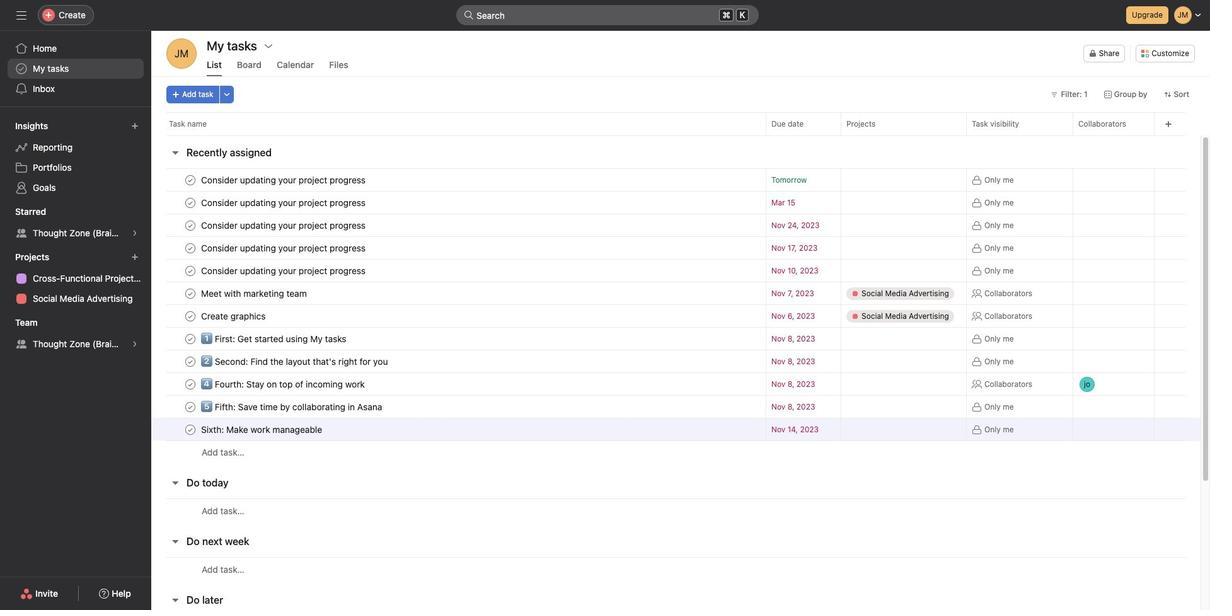 Task type: vqa. For each thing, say whether or not it's contained in the screenshot.
Close image
no



Task type: locate. For each thing, give the bounding box(es) containing it.
3 linked projects for consider updating your project progress cell from the top
[[841, 214, 967, 237]]

mark complete checkbox inside "2️⃣ second: find the layout that's right for you" cell
[[183, 354, 198, 369]]

mark complete image for create graphics cell
[[183, 309, 198, 324]]

mark complete checkbox for first task name text box from the top
[[183, 172, 198, 188]]

see details, thought zone (brainstorm space) image
[[131, 229, 139, 237], [131, 340, 139, 348]]

2 vertical spatial collapse task list for this group image
[[170, 536, 180, 546]]

mark complete checkbox inside 5️⃣ fifth: save time by collaborating in asana cell
[[183, 399, 198, 414]]

7 task name text field from the top
[[199, 355, 392, 368]]

4 mark complete image from the top
[[183, 377, 198, 392]]

projects element
[[0, 246, 151, 311]]

6 mark complete image from the top
[[183, 354, 198, 369]]

1 see details, thought zone (brainstorm space) image from the top
[[131, 229, 139, 237]]

6 mark complete checkbox from the top
[[183, 354, 198, 369]]

mark complete image for first task name text box from the top
[[183, 172, 198, 188]]

2 see details, thought zone (brainstorm space) image from the top
[[131, 340, 139, 348]]

task name text field inside 5️⃣ fifth: save time by collaborating in asana cell
[[199, 401, 386, 413]]

None field
[[456, 5, 759, 25]]

header recently assigned tree grid
[[151, 168, 1201, 464]]

mark complete image inside 1️⃣ first: get started using my tasks cell
[[183, 331, 198, 346]]

mark complete image for 2nd task name text field
[[183, 240, 198, 256]]

task name text field inside "2️⃣ second: find the layout that's right for you" cell
[[199, 355, 392, 368]]

4 mark complete checkbox from the top
[[183, 422, 198, 437]]

1 mark complete checkbox from the top
[[183, 195, 198, 210]]

6 task name text field from the top
[[199, 333, 350, 345]]

3 mark complete checkbox from the top
[[183, 263, 198, 278]]

0 vertical spatial see details, thought zone (brainstorm space) image
[[131, 229, 139, 237]]

2 collapse task list for this group image from the top
[[170, 478, 180, 488]]

consider updating your project progress cell
[[151, 168, 766, 192], [151, 191, 766, 214], [151, 214, 766, 237], [151, 236, 766, 260], [151, 259, 766, 282]]

2 consider updating your project progress cell from the top
[[151, 191, 766, 214]]

task name text field for mark complete checkbox within 5️⃣ fifth: save time by collaborating in asana cell
[[199, 401, 386, 413]]

Search tasks, projects, and more text field
[[456, 5, 759, 25]]

mark complete image
[[183, 172, 198, 188], [183, 195, 198, 210], [183, 218, 198, 233], [183, 240, 198, 256], [183, 331, 198, 346], [183, 354, 198, 369]]

2 mark complete image from the top
[[183, 195, 198, 210]]

see details, thought zone (brainstorm space) image inside teams element
[[131, 340, 139, 348]]

8 mark complete checkbox from the top
[[183, 399, 198, 414]]

Mark complete checkbox
[[183, 172, 198, 188], [183, 240, 198, 256], [183, 331, 198, 346], [183, 422, 198, 437]]

4 task name text field from the top
[[199, 287, 311, 300]]

mark complete checkbox inside 4️⃣ fourth: stay on top of incoming work cell
[[183, 377, 198, 392]]

prominent image
[[464, 10, 474, 20]]

1 mark complete image from the top
[[183, 263, 198, 278]]

mark complete image inside "meet with marketing team" cell
[[183, 286, 198, 301]]

5 mark complete checkbox from the top
[[183, 309, 198, 324]]

3 mark complete image from the top
[[183, 309, 198, 324]]

mark complete checkbox inside 1️⃣ first: get started using my tasks cell
[[183, 331, 198, 346]]

task name text field inside create graphics cell
[[199, 310, 269, 322]]

mark complete image inside 5️⃣ fifth: save time by collaborating in asana cell
[[183, 399, 198, 414]]

Task name text field
[[199, 174, 369, 186], [199, 196, 369, 209], [199, 378, 369, 390], [199, 401, 386, 413], [199, 423, 326, 436]]

2 task name text field from the top
[[199, 196, 369, 209]]

0 vertical spatial collapse task list for this group image
[[170, 147, 180, 158]]

mark complete checkbox for 5️⃣ fifth: save time by collaborating in asana cell
[[183, 399, 198, 414]]

mark complete image for 5️⃣ fifth: save time by collaborating in asana cell
[[183, 399, 198, 414]]

1 task name text field from the top
[[199, 219, 369, 232]]

Task name text field
[[199, 219, 369, 232], [199, 242, 369, 254], [199, 264, 369, 277], [199, 287, 311, 300], [199, 310, 269, 322], [199, 333, 350, 345], [199, 355, 392, 368]]

mark complete image inside 4️⃣ fourth: stay on top of incoming work cell
[[183, 377, 198, 392]]

mark complete checkbox inside create graphics cell
[[183, 309, 198, 324]]

mark complete checkbox for task name text box inside sixth: make work manageable cell
[[183, 422, 198, 437]]

1 mark complete image from the top
[[183, 172, 198, 188]]

2 linked projects for consider updating your project progress cell from the top
[[841, 191, 967, 214]]

mark complete image
[[183, 263, 198, 278], [183, 286, 198, 301], [183, 309, 198, 324], [183, 377, 198, 392], [183, 399, 198, 414], [183, 422, 198, 437]]

5 mark complete image from the top
[[183, 399, 198, 414]]

2 mark complete image from the top
[[183, 286, 198, 301]]

mark complete checkbox for 4th consider updating your project progress cell from the bottom
[[183, 195, 198, 210]]

5 linked projects for consider updating your project progress cell from the top
[[841, 259, 967, 282]]

mark complete checkbox for create graphics cell
[[183, 309, 198, 324]]

starred element
[[0, 200, 151, 246]]

collapse task list for this group image
[[170, 147, 180, 158], [170, 478, 180, 488], [170, 536, 180, 546]]

6 mark complete image from the top
[[183, 422, 198, 437]]

see details, thought zone (brainstorm space) image inside starred element
[[131, 229, 139, 237]]

1 mark complete checkbox from the top
[[183, 172, 198, 188]]

3 task name text field from the top
[[199, 378, 369, 390]]

2 mark complete checkbox from the top
[[183, 218, 198, 233]]

7 mark complete checkbox from the top
[[183, 377, 198, 392]]

4 linked projects for consider updating your project progress cell from the top
[[841, 236, 967, 260]]

4 consider updating your project progress cell from the top
[[151, 236, 766, 260]]

row
[[151, 112, 1210, 136], [166, 135, 1186, 136], [151, 168, 1201, 192], [151, 191, 1201, 214], [151, 214, 1201, 237], [151, 236, 1201, 260], [151, 259, 1201, 282], [151, 282, 1201, 305], [151, 304, 1201, 328], [151, 327, 1201, 350], [151, 350, 1201, 373], [151, 372, 1201, 397], [151, 395, 1201, 419], [151, 418, 1201, 441], [151, 441, 1201, 464], [151, 499, 1201, 523], [151, 557, 1201, 581]]

4 mark complete checkbox from the top
[[183, 286, 198, 301]]

task name text field inside "meet with marketing team" cell
[[199, 287, 311, 300]]

linked projects for 1️⃣ first: get started using my tasks cell
[[841, 327, 967, 350]]

global element
[[0, 31, 151, 107]]

5 task name text field from the top
[[199, 423, 326, 436]]

3 mark complete checkbox from the top
[[183, 331, 198, 346]]

mark complete image for 4th consider updating your project progress cell from the bottom's mark complete checkbox task name text box
[[183, 195, 198, 210]]

4 mark complete image from the top
[[183, 240, 198, 256]]

5 task name text field from the top
[[199, 310, 269, 322]]

3 mark complete image from the top
[[183, 218, 198, 233]]

2 mark complete checkbox from the top
[[183, 240, 198, 256]]

teams element
[[0, 311, 151, 357]]

mark complete image for sixth: make work manageable cell
[[183, 422, 198, 437]]

linked projects for 4️⃣ fourth: stay on top of incoming work cell
[[841, 373, 967, 396]]

1 task name text field from the top
[[199, 174, 369, 186]]

collapse task list for this group image
[[170, 595, 180, 605]]

linked projects for consider updating your project progress cell
[[841, 168, 967, 192], [841, 191, 967, 214], [841, 214, 967, 237], [841, 236, 967, 260], [841, 259, 967, 282]]

task name text field inside 4️⃣ fourth: stay on top of incoming work cell
[[199, 378, 369, 390]]

mark complete checkbox inside sixth: make work manageable cell
[[183, 422, 198, 437]]

1 consider updating your project progress cell from the top
[[151, 168, 766, 192]]

view profile settings image
[[166, 38, 197, 69]]

Mark complete checkbox
[[183, 195, 198, 210], [183, 218, 198, 233], [183, 263, 198, 278], [183, 286, 198, 301], [183, 309, 198, 324], [183, 354, 198, 369], [183, 377, 198, 392], [183, 399, 198, 414]]

mark complete image inside create graphics cell
[[183, 309, 198, 324]]

5 mark complete image from the top
[[183, 331, 198, 346]]

1 vertical spatial see details, thought zone (brainstorm space) image
[[131, 340, 139, 348]]

1 linked projects for consider updating your project progress cell from the top
[[841, 168, 967, 192]]

create graphics cell
[[151, 304, 766, 328]]

mark complete image inside "2️⃣ second: find the layout that's right for you" cell
[[183, 354, 198, 369]]

mark complete checkbox for "2️⃣ second: find the layout that's right for you" cell
[[183, 354, 198, 369]]

more actions image
[[223, 91, 230, 98]]

mark complete checkbox inside "meet with marketing team" cell
[[183, 286, 198, 301]]

1 vertical spatial collapse task list for this group image
[[170, 478, 180, 488]]

4 task name text field from the top
[[199, 401, 386, 413]]

mark complete checkbox for first consider updating your project progress cell from the bottom
[[183, 263, 198, 278]]

insights element
[[0, 115, 151, 200]]

task name text field for 4th consider updating your project progress cell from the bottom's mark complete checkbox
[[199, 196, 369, 209]]

mark complete checkbox for 4️⃣ fourth: stay on top of incoming work cell
[[183, 377, 198, 392]]

task name text field for mark complete checkbox within the 4️⃣ fourth: stay on top of incoming work cell
[[199, 378, 369, 390]]

see details, thought zone (brainstorm space) image for teams element
[[131, 340, 139, 348]]



Task type: describe. For each thing, give the bounding box(es) containing it.
1 collapse task list for this group image from the top
[[170, 147, 180, 158]]

2 task name text field from the top
[[199, 242, 369, 254]]

3 collapse task list for this group image from the top
[[170, 536, 180, 546]]

add field image
[[1165, 120, 1172, 128]]

mark complete image for "meet with marketing team" cell
[[183, 286, 198, 301]]

details image
[[751, 426, 758, 433]]

mark complete checkbox for "meet with marketing team" cell
[[183, 286, 198, 301]]

mark complete image for task name text field within "2️⃣ second: find the layout that's right for you" cell
[[183, 354, 198, 369]]

linked projects for consider updating your project progress cell for 3rd consider updating your project progress cell from the bottom
[[841, 214, 967, 237]]

mark complete image for 4️⃣ fourth: stay on top of incoming work cell
[[183, 377, 198, 392]]

task name text field inside 1️⃣ first: get started using my tasks cell
[[199, 333, 350, 345]]

2️⃣ second: find the layout that's right for you cell
[[151, 350, 766, 373]]

linked projects for consider updating your project progress cell for 4th consider updating your project progress cell from the bottom
[[841, 191, 967, 214]]

mark complete checkbox for 2nd task name text field
[[183, 240, 198, 256]]

3 consider updating your project progress cell from the top
[[151, 214, 766, 237]]

5 consider updating your project progress cell from the top
[[151, 259, 766, 282]]

mark complete checkbox for 3rd consider updating your project progress cell from the bottom
[[183, 218, 198, 233]]

sixth: make work manageable cell
[[151, 418, 766, 441]]

new project or portfolio image
[[131, 253, 139, 261]]

new insights image
[[131, 122, 139, 130]]

linked projects for consider updating your project progress cell for first consider updating your project progress cell from the bottom
[[841, 259, 967, 282]]

mark complete checkbox for task name text field inside the 1️⃣ first: get started using my tasks cell
[[183, 331, 198, 346]]

task name text field inside sixth: make work manageable cell
[[199, 423, 326, 436]]

show options image
[[263, 41, 273, 51]]

linked projects for consider updating your project progress cell for 4th consider updating your project progress cell from the top of the header recently assigned tree grid
[[841, 236, 967, 260]]

hide sidebar image
[[16, 10, 26, 20]]

3 task name text field from the top
[[199, 264, 369, 277]]

mark complete image for seventh task name text field from the bottom of the header recently assigned tree grid
[[183, 218, 198, 233]]

see details, thought zone (brainstorm space) image for starred element
[[131, 229, 139, 237]]

mark complete image for task name text field inside the 1️⃣ first: get started using my tasks cell
[[183, 331, 198, 346]]

5️⃣ fifth: save time by collaborating in asana cell
[[151, 395, 766, 419]]

linked projects for 2️⃣ second: find the layout that's right for you cell
[[841, 350, 967, 373]]

1️⃣ first: get started using my tasks cell
[[151, 327, 766, 350]]

linked projects for consider updating your project progress cell for first consider updating your project progress cell from the top
[[841, 168, 967, 192]]

linked projects for 5️⃣ fifth: save time by collaborating in asana cell
[[841, 395, 967, 419]]

meet with marketing team cell
[[151, 282, 766, 305]]

4️⃣ fourth: stay on top of incoming work cell
[[151, 373, 766, 396]]



